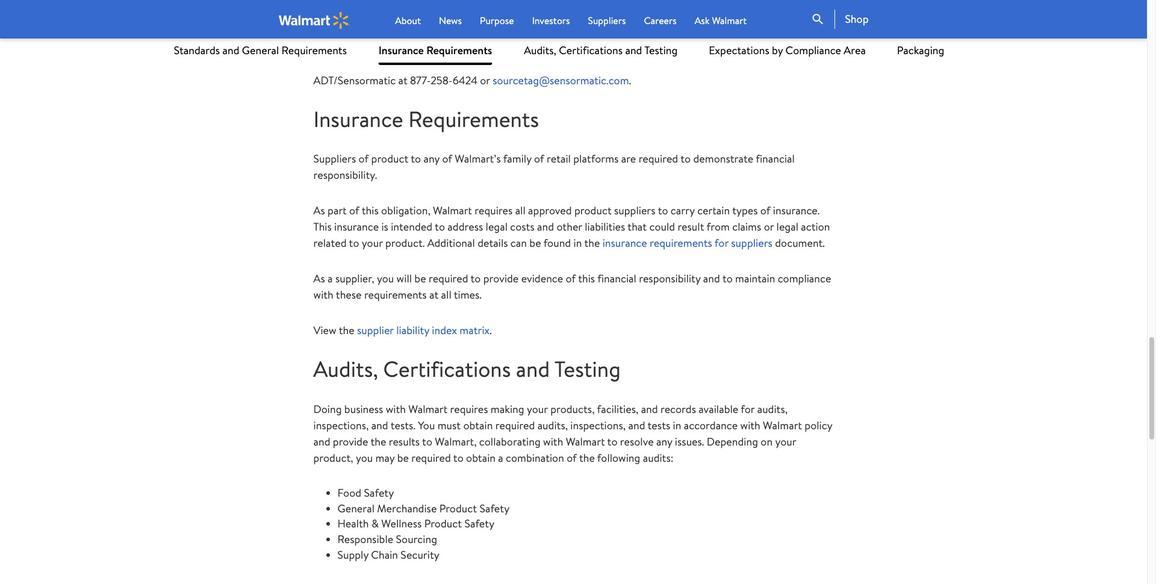 Task type: locate. For each thing, give the bounding box(es) containing it.
testing
[[645, 43, 678, 58], [555, 354, 621, 385]]

area
[[844, 43, 866, 58]]

0 horizontal spatial insurance
[[334, 220, 379, 235]]

0 vertical spatial in
[[574, 236, 582, 251]]

0 horizontal spatial suppliers
[[314, 151, 356, 166]]

you inside as a supplier, you will be required to provide evidence of this financial responsibility and to maintain compliance with these requirements at all times.
[[377, 271, 394, 286]]

2 inspections, from the left
[[571, 418, 626, 433]]

to
[[632, 56, 642, 72], [411, 151, 421, 166], [681, 151, 691, 166], [658, 203, 668, 218], [435, 220, 445, 235], [349, 236, 359, 251], [471, 271, 481, 286], [723, 271, 733, 286], [422, 434, 433, 449], [608, 434, 618, 449], [454, 451, 464, 466]]

products, inside doing business with walmart requires making your products, facilities, and records available for audits, inspections, and tests. you must obtain required audits, inspections, and tests in accordance with walmart policy and provide the results to walmart, collaborating with walmart to resolve any issues. depending on your product, you may be required to obtain a combination of the following audits:
[[551, 402, 595, 417]]

0 vertical spatial provide
[[484, 271, 519, 286]]

1 horizontal spatial audits,
[[524, 43, 557, 58]]

0 horizontal spatial financial
[[598, 271, 637, 286]]

2 as from the top
[[314, 271, 325, 286]]

to down walmart,
[[454, 451, 464, 466]]

0 vertical spatial this
[[578, 56, 595, 72]]

products,
[[668, 56, 713, 72], [551, 402, 595, 417]]

result
[[678, 220, 705, 235]]

requires inside doing business with walmart requires making your products, facilities, and records available for audits, inspections, and tests. you must obtain required audits, inspections, and tests in accordance with walmart policy and provide the results to walmart, collaborating with walmart to resolve any issues. depending on your product, you may be required to obtain a combination of the following audits:
[[450, 402, 488, 417]]

compliance
[[778, 271, 832, 286]]

required down walmart,
[[412, 451, 451, 466]]

0 horizontal spatial .
[[490, 323, 492, 338]]

of left retail
[[534, 151, 544, 166]]

1 horizontal spatial products,
[[668, 56, 713, 72]]

product inside as part of this obligation, walmart requires all approved product suppliers to carry certain types of insurance. this insurance is intended to address legal costs and other liabilities that could result from claims or legal action related to your product. additional details can be found in the
[[575, 203, 612, 218]]

1 vertical spatial security
[[401, 547, 440, 563]]

1 vertical spatial safety
[[480, 501, 510, 516]]

shop
[[845, 11, 869, 27]]

products, left the contact
[[668, 56, 713, 72]]

inspections,
[[314, 418, 369, 433], [571, 418, 626, 433]]

home image
[[279, 12, 350, 29]]

1 vertical spatial or
[[764, 220, 774, 235]]

0 horizontal spatial testing
[[555, 354, 621, 385]]

this right part
[[362, 203, 379, 218]]

2 vertical spatial this
[[578, 271, 595, 286]]

1 horizontal spatial a
[[498, 451, 504, 466]]

retail
[[547, 151, 571, 166]]

insurance requirements
[[379, 43, 492, 58], [314, 104, 539, 134]]

0 vertical spatial for
[[715, 236, 729, 251]]

0 horizontal spatial security
[[314, 12, 382, 39]]

and
[[223, 43, 239, 58], [626, 43, 642, 58], [537, 220, 554, 235], [704, 271, 720, 286], [516, 354, 550, 385], [641, 402, 658, 417], [371, 418, 388, 433], [629, 418, 646, 433], [314, 434, 330, 449]]

1 vertical spatial you
[[356, 451, 373, 466]]

1 vertical spatial audits, certifications and testing
[[314, 354, 621, 385]]

this inside as a supplier, you will be required to provide evidence of this financial responsibility and to maintain compliance with these requirements at all times.
[[578, 271, 595, 286]]

or down anti-
[[480, 73, 490, 88]]

are
[[622, 151, 636, 166]]

0 vertical spatial certifications
[[559, 43, 623, 58]]

2 vertical spatial be
[[397, 451, 409, 466]]

0 vertical spatial at
[[399, 73, 408, 88]]

1 horizontal spatial audits,
[[758, 402, 788, 417]]

1 vertical spatial suppliers
[[314, 151, 356, 166]]

1 horizontal spatial inspections,
[[571, 418, 626, 433]]

1 horizontal spatial certifications
[[559, 43, 623, 58]]

all
[[515, 203, 526, 218], [441, 288, 452, 303]]

required inside suppliers of product to any of walmart's family of retail platforms are required to demonstrate financial responsibility.
[[639, 151, 678, 166]]

1 as from the top
[[314, 203, 325, 218]]

0 horizontal spatial you
[[356, 451, 373, 466]]

this right if
[[578, 56, 595, 72]]

audits, up on
[[758, 402, 788, 417]]

platforms
[[574, 151, 619, 166]]

your inside as part of this obligation, walmart requires all approved product suppliers to carry certain types of insurance. this insurance is intended to address legal costs and other liabilities that could result from claims or legal action related to your product. additional details can be found in the
[[362, 236, 383, 251]]

as inside as a supplier, you will be required to provide evidence of this financial responsibility and to maintain compliance with these requirements at all times.
[[314, 271, 325, 286]]

0 horizontal spatial or
[[480, 73, 490, 88]]

your right on
[[776, 434, 797, 449]]

on
[[761, 434, 773, 449]]

view
[[314, 323, 337, 338]]

your down the is
[[362, 236, 383, 251]]

for down from
[[715, 236, 729, 251]]

1 horizontal spatial suppliers
[[732, 236, 773, 251]]

1 vertical spatial product
[[575, 203, 612, 218]]

0 vertical spatial as
[[314, 203, 325, 218]]

product up sourcing
[[425, 517, 462, 532]]

0 horizontal spatial audits,
[[314, 354, 378, 385]]

and down the insurance requirements for suppliers document.
[[704, 271, 720, 286]]

all inside as part of this obligation, walmart requires all approved product suppliers to carry certain types of insurance. this insurance is intended to address legal costs and other liabilities that could result from claims or legal action related to your product. additional details can be found in the
[[515, 203, 526, 218]]

1 horizontal spatial for
[[741, 402, 755, 417]]

in inside doing business with walmart requires making your products, facilities, and records available for audits, inspections, and tests. you must obtain required audits, inspections, and tests in accordance with walmart policy and provide the results to walmart, collaborating with walmart to resolve any issues. depending on your product, you may be required to obtain a combination of the following audits:
[[673, 418, 682, 433]]

you left will
[[377, 271, 394, 286]]

of inside as a supplier, you will be required to provide evidence of this financial responsibility and to maintain compliance with these requirements at all times.
[[566, 271, 576, 286]]

1 vertical spatial products,
[[551, 402, 595, 417]]

requires inside as part of this obligation, walmart requires all approved product suppliers to carry certain types of insurance. this insurance is intended to address legal costs and other liabilities that could result from claims or legal action related to your product. additional details can be found in the
[[475, 203, 513, 218]]

1 horizontal spatial any
[[657, 434, 673, 449]]

provide up product,
[[333, 434, 368, 449]]

0 vertical spatial any
[[424, 151, 440, 166]]

insurance requirements for suppliers link
[[603, 236, 773, 251]]

required
[[639, 151, 678, 166], [429, 271, 468, 286], [496, 418, 535, 433], [412, 451, 451, 466]]

suppliers up audits, certifications and testing link on the top of page
[[588, 14, 626, 27]]

0 horizontal spatial be
[[397, 451, 409, 466]]

1 horizontal spatial provide
[[484, 271, 519, 286]]

financial right demonstrate
[[756, 151, 795, 166]]

1 vertical spatial suppliers
[[732, 236, 773, 251]]

other
[[557, 220, 583, 235]]

1 vertical spatial insurance
[[603, 236, 647, 251]]

requirements
[[282, 43, 347, 58], [427, 43, 492, 58], [409, 104, 539, 134]]

this
[[578, 56, 595, 72], [362, 203, 379, 218], [578, 271, 595, 286]]

expectations
[[709, 43, 770, 58]]

product
[[440, 501, 477, 516], [425, 517, 462, 532]]

all left the times.
[[441, 288, 452, 303]]

0 vertical spatial products,
[[668, 56, 713, 72]]

any
[[424, 151, 440, 166], [657, 434, 673, 449]]

0 vertical spatial financial
[[756, 151, 795, 166]]

walmart right 'ask'
[[712, 14, 747, 27]]

or right "claims"
[[764, 220, 774, 235]]

0 vertical spatial you
[[377, 271, 394, 286]]

audits, inside audits, certifications and testing link
[[524, 43, 557, 58]]

walmart inside as part of this obligation, walmart requires all approved product suppliers to carry certain types of insurance. this insurance is intended to address legal costs and other liabilities that could result from claims or legal action related to your product. additional details can be found in the
[[433, 203, 472, 218]]

suppliers up responsibility.
[[314, 151, 356, 166]]

0 horizontal spatial any
[[424, 151, 440, 166]]

financial
[[756, 151, 795, 166], [598, 271, 637, 286]]

testing up facilities,
[[555, 354, 621, 385]]

1 vertical spatial general
[[338, 501, 375, 516]]

audits,
[[758, 402, 788, 417], [538, 418, 568, 433]]

1 vertical spatial financial
[[598, 271, 637, 286]]

to up additional
[[435, 220, 445, 235]]

investors button
[[532, 13, 570, 28]]

audits, certifications and testing
[[524, 43, 678, 58], [314, 354, 621, 385]]

in inside as part of this obligation, walmart requires all approved product suppliers to carry certain types of insurance. this insurance is intended to address legal costs and other liabilities that could result from claims or legal action related to your product. additional details can be found in the
[[574, 236, 582, 251]]

.
[[629, 73, 631, 88], [490, 323, 492, 338]]

tests.
[[391, 418, 416, 433]]

ask walmart
[[695, 14, 747, 27]]

certain
[[698, 203, 730, 218]]

0 horizontal spatial legal
[[486, 220, 508, 235]]

issues.
[[675, 434, 705, 449]]

of right the evidence on the left of page
[[566, 271, 576, 286]]

as inside as part of this obligation, walmart requires all approved product suppliers to carry certain types of insurance. this insurance is intended to address legal costs and other liabilities that could result from claims or legal action related to your product. additional details can be found in the
[[314, 203, 325, 218]]

any left walmart's
[[424, 151, 440, 166]]

security inside food safety general merchandise product safety health & wellness product safety responsible sourcing supply chain security
[[401, 547, 440, 563]]

to up the times.
[[471, 271, 481, 286]]

requirements inside as a supplier, you will be required to provide evidence of this financial responsibility and to maintain compliance with these requirements at all times.
[[364, 288, 427, 303]]

requires up details
[[475, 203, 513, 218]]

you left may
[[356, 451, 373, 466]]

1 horizontal spatial or
[[764, 220, 774, 235]]

audits,
[[524, 43, 557, 58], [314, 354, 378, 385]]

0 horizontal spatial products,
[[551, 402, 595, 417]]

requires up must
[[450, 402, 488, 417]]

product up responsibility.
[[371, 151, 409, 166]]

0 horizontal spatial product
[[371, 151, 409, 166]]

2 horizontal spatial be
[[530, 236, 541, 251]]

this inside as part of this obligation, walmart requires all approved product suppliers to carry certain types of insurance. this insurance is intended to address legal costs and other liabilities that could result from claims or legal action related to your product. additional details can be found in the
[[362, 203, 379, 218]]

as for as part of this obligation, walmart requires all approved product suppliers to carry certain types of insurance. this insurance is intended to address legal costs and other liabilities that could result from claims or legal action related to your product. additional details can be found in the
[[314, 203, 325, 218]]

1 vertical spatial a
[[498, 451, 504, 466]]

this right the evidence on the left of page
[[578, 271, 595, 286]]

obtain
[[464, 418, 493, 433], [466, 451, 496, 466]]

audits, certifications and testing down matrix
[[314, 354, 621, 385]]

1 vertical spatial for
[[741, 402, 755, 417]]

requirements down result
[[650, 236, 713, 251]]

financial left responsibility
[[598, 271, 637, 286]]

address
[[448, 220, 483, 235]]

for right available
[[741, 402, 755, 417]]

1 horizontal spatial be
[[415, 271, 426, 286]]

insurance inside insurance requirements link
[[379, 43, 424, 58]]

to up following
[[608, 434, 618, 449]]

audits, up combination
[[538, 418, 568, 433]]

required up the times.
[[429, 271, 468, 286]]

1 horizontal spatial requirements
[[650, 236, 713, 251]]

at left 877- in the top of the page
[[399, 73, 408, 88]]

as left supplier,
[[314, 271, 325, 286]]

walmart's
[[455, 151, 501, 166]]

chain
[[371, 547, 398, 563]]

walmart up address
[[433, 203, 472, 218]]

be right the can
[[530, 236, 541, 251]]

1 horizontal spatial at
[[430, 288, 439, 303]]

0 horizontal spatial inspections,
[[314, 418, 369, 433]]

0 horizontal spatial requirements
[[364, 288, 427, 303]]

the
[[585, 236, 600, 251], [339, 323, 355, 338], [371, 434, 386, 449], [579, 451, 595, 466]]

audits, certifications and testing down suppliers dropdown button
[[524, 43, 678, 58]]

any down the tests
[[657, 434, 673, 449]]

in down records
[[673, 418, 682, 433]]

suppliers for suppliers
[[588, 14, 626, 27]]

often
[[416, 56, 442, 72]]

theft
[[502, 56, 526, 72]]

related
[[314, 236, 347, 251]]

insurance requirements down 877- in the top of the page
[[314, 104, 539, 134]]

1 vertical spatial at
[[430, 288, 439, 303]]

insurance down that
[[603, 236, 647, 251]]

0 horizontal spatial audits,
[[538, 418, 568, 433]]

1 vertical spatial requirements
[[364, 288, 427, 303]]

1 vertical spatial all
[[441, 288, 452, 303]]

0 vertical spatial .
[[629, 73, 631, 88]]

and down approved
[[537, 220, 554, 235]]

to right applies
[[632, 56, 642, 72]]

all inside as a supplier, you will be required to provide evidence of this financial responsibility and to maintain compliance with these requirements at all times.
[[441, 288, 452, 303]]

1 vertical spatial requires
[[450, 402, 488, 417]]

1 vertical spatial in
[[673, 418, 682, 433]]

and inside as part of this obligation, walmart requires all approved product suppliers to carry certain types of insurance. this insurance is intended to address legal costs and other liabilities that could result from claims or legal action related to your product. additional details can be found in the
[[537, 220, 554, 235]]

any inside doing business with walmart requires making your products, facilities, and records available for audits, inspections, and tests. you must obtain required audits, inspections, and tests in accordance with walmart policy and provide the results to walmart, collaborating with walmart to resolve any issues. depending on your product, you may be required to obtain a combination of the following audits:
[[657, 434, 673, 449]]

0 vertical spatial all
[[515, 203, 526, 218]]

insurance down security source tagging
[[379, 43, 424, 58]]

supplier
[[357, 323, 394, 338]]

demonstrate
[[694, 151, 754, 166]]

requirements inside standards and general requirements link
[[282, 43, 347, 58]]

news button
[[439, 13, 462, 28]]

security up priced in the top left of the page
[[314, 12, 382, 39]]

1 horizontal spatial in
[[673, 418, 682, 433]]

walmart up following
[[566, 434, 605, 449]]

safety
[[364, 486, 394, 501], [480, 501, 510, 516], [465, 517, 495, 532]]

0 horizontal spatial at
[[399, 73, 408, 88]]

general inside food safety general merchandise product safety health & wellness product safety responsible sourcing supply chain security
[[338, 501, 375, 516]]

be inside as a supplier, you will be required to provide evidence of this financial responsibility and to maintain compliance with these requirements at all times.
[[415, 271, 426, 286]]

1 vertical spatial as
[[314, 271, 325, 286]]

all up costs
[[515, 203, 526, 218]]

of right combination
[[567, 451, 577, 466]]

1 vertical spatial audits,
[[314, 354, 378, 385]]

0 horizontal spatial all
[[441, 288, 452, 303]]

1 horizontal spatial product
[[575, 203, 612, 218]]

insurance requirements for suppliers document.
[[603, 236, 825, 251]]

1 vertical spatial audits,
[[538, 418, 568, 433]]

0 vertical spatial general
[[242, 43, 279, 58]]

1 vertical spatial any
[[657, 434, 673, 449]]

facilities,
[[597, 402, 639, 417]]

audits, up the business
[[314, 354, 378, 385]]

insurance down adt/sensormatic
[[314, 104, 403, 134]]

insurance
[[379, 43, 424, 58], [314, 104, 403, 134]]

requirements down home image
[[282, 43, 347, 58]]

requirements down will
[[364, 288, 427, 303]]

1 vertical spatial insurance
[[314, 104, 403, 134]]

at
[[399, 73, 408, 88], [430, 288, 439, 303]]

audits, down "investors" popup button
[[524, 43, 557, 58]]

collaborating
[[479, 434, 541, 449]]

as
[[314, 203, 325, 218], [314, 271, 325, 286]]

of right types
[[761, 203, 771, 218]]

1 vertical spatial testing
[[555, 354, 621, 385]]

making
[[491, 402, 525, 417]]

0 vertical spatial requirements
[[650, 236, 713, 251]]

suppliers inside suppliers of product to any of walmart's family of retail platforms are required to demonstrate financial responsibility.
[[314, 151, 356, 166]]

you
[[377, 271, 394, 286], [356, 451, 373, 466]]

0 horizontal spatial suppliers
[[615, 203, 656, 218]]

1 horizontal spatial general
[[338, 501, 375, 516]]

be right will
[[415, 271, 426, 286]]

as for as a supplier, you will be required to provide evidence of this financial responsibility and to maintain compliance with these requirements at all times.
[[314, 271, 325, 286]]

be down results
[[397, 451, 409, 466]]

1 horizontal spatial insurance
[[603, 236, 647, 251]]

insurance requirements up 258-
[[379, 43, 492, 58]]

0 vertical spatial product
[[371, 151, 409, 166]]

tagging
[[449, 12, 513, 39]]

0 horizontal spatial a
[[328, 271, 333, 286]]

sourcing
[[396, 532, 437, 547]]

product inside suppliers of product to any of walmart's family of retail platforms are required to demonstrate financial responsibility.
[[371, 151, 409, 166]]

requires
[[475, 203, 513, 218], [450, 402, 488, 417]]

. down applies
[[629, 73, 631, 88]]

provide down details
[[484, 271, 519, 286]]

depending
[[707, 434, 758, 449]]

financial inside as a supplier, you will be required to provide evidence of this financial responsibility and to maintain compliance with these requirements at all times.
[[598, 271, 637, 286]]

0 horizontal spatial provide
[[333, 434, 368, 449]]

if
[[569, 56, 576, 72]]

0 horizontal spatial for
[[715, 236, 729, 251]]

a inside as a supplier, you will be required to provide evidence of this financial responsibility and to maintain compliance with these requirements at all times.
[[328, 271, 333, 286]]

obtain down walmart,
[[466, 451, 496, 466]]

document.
[[775, 236, 825, 251]]

suppliers inside as part of this obligation, walmart requires all approved product suppliers to carry certain types of insurance. this insurance is intended to address legal costs and other liabilities that could result from claims or legal action related to your product. additional details can be found in the
[[615, 203, 656, 218]]

additional
[[428, 236, 475, 251]]

of up responsibility.
[[359, 151, 369, 166]]

security down sourcing
[[401, 547, 440, 563]]

products, inside high-priced products often require anti-theft tagging. if this applies to your products, contact adt/sensormatic at 877-258-6424 or
[[668, 56, 713, 72]]

a down collaborating
[[498, 451, 504, 466]]

1 vertical spatial be
[[415, 271, 426, 286]]

general
[[242, 43, 279, 58], [338, 501, 375, 516]]

at left the times.
[[430, 288, 439, 303]]

0 vertical spatial security
[[314, 12, 382, 39]]

required right are
[[639, 151, 678, 166]]

inspections, down facilities,
[[571, 418, 626, 433]]

compliance
[[786, 43, 842, 58]]

as up this at the left top
[[314, 203, 325, 218]]

as part of this obligation, walmart requires all approved product suppliers to carry certain types of insurance. this insurance is intended to address legal costs and other liabilities that could result from claims or legal action related to your product. additional details can be found in the
[[314, 203, 831, 251]]

and up the tests
[[641, 402, 658, 417]]

costs
[[510, 220, 535, 235]]

your right applies
[[645, 56, 666, 72]]

product right merchandise
[[440, 501, 477, 516]]

will
[[397, 271, 412, 286]]

with up combination
[[543, 434, 564, 449]]

for inside doing business with walmart requires making your products, facilities, and records available for audits, inspections, and tests. you must obtain required audits, inspections, and tests in accordance with walmart policy and provide the results to walmart, collaborating with walmart to resolve any issues. depending on your product, you may be required to obtain a combination of the following audits:
[[741, 402, 755, 417]]

0 vertical spatial insurance
[[334, 220, 379, 235]]

obtain up walmart,
[[464, 418, 493, 433]]

0 vertical spatial safety
[[364, 486, 394, 501]]

0 vertical spatial audits,
[[524, 43, 557, 58]]

certifications down index
[[384, 354, 511, 385]]

suppliers up that
[[615, 203, 656, 218]]

legal up details
[[486, 220, 508, 235]]

claims
[[733, 220, 762, 235]]

general for safety
[[338, 501, 375, 516]]



Task type: vqa. For each thing, say whether or not it's contained in the screenshot.
Product to the top
yes



Task type: describe. For each thing, give the bounding box(es) containing it.
product,
[[314, 451, 353, 466]]

1 vertical spatial .
[[490, 323, 492, 338]]

to down you
[[422, 434, 433, 449]]

0 vertical spatial insurance requirements
[[379, 43, 492, 58]]

supply
[[338, 547, 369, 563]]

news
[[439, 14, 462, 27]]

tests
[[648, 418, 671, 433]]

you inside doing business with walmart requires making your products, facilities, and records available for audits, inspections, and tests. you must obtain required audits, inspections, and tests in accordance with walmart policy and provide the results to walmart, collaborating with walmart to resolve any issues. depending on your product, you may be required to obtain a combination of the following audits:
[[356, 451, 373, 466]]

packaging link
[[897, 36, 945, 65]]

product.
[[386, 236, 425, 251]]

walmart up you
[[409, 402, 448, 417]]

and up product,
[[314, 434, 330, 449]]

to left demonstrate
[[681, 151, 691, 166]]

food
[[338, 486, 362, 501]]

of inside doing business with walmart requires making your products, facilities, and records available for audits, inspections, and tests. you must obtain required audits, inspections, and tests in accordance with walmart policy and provide the results to walmart, collaborating with walmart to resolve any issues. depending on your product, you may be required to obtain a combination of the following audits:
[[567, 451, 577, 466]]

ask walmart link
[[695, 13, 747, 28]]

about button
[[395, 13, 421, 28]]

merchandise
[[377, 501, 437, 516]]

combination
[[506, 451, 564, 466]]

to inside high-priced products often require anti-theft tagging. if this applies to your products, contact adt/sensormatic at 877-258-6424 or
[[632, 56, 642, 72]]

standards and general requirements link
[[174, 36, 347, 65]]

standards
[[174, 43, 220, 58]]

intended
[[391, 220, 433, 235]]

of left walmart's
[[442, 151, 452, 166]]

with up tests.
[[386, 402, 406, 417]]

following
[[598, 451, 641, 466]]

audits:
[[643, 451, 674, 466]]

and up making
[[516, 354, 550, 385]]

insurance inside as part of this obligation, walmart requires all approved product suppliers to carry certain types of insurance. this insurance is intended to address legal costs and other liabilities that could result from claims or legal action related to your product. additional details can be found in the
[[334, 220, 379, 235]]

wellness
[[381, 517, 422, 532]]

liability
[[397, 323, 430, 338]]

responsibility
[[639, 271, 701, 286]]

is
[[382, 220, 389, 235]]

1 vertical spatial product
[[425, 517, 462, 532]]

and inside as a supplier, you will be required to provide evidence of this financial responsibility and to maintain compliance with these requirements at all times.
[[704, 271, 720, 286]]

action
[[801, 220, 831, 235]]

and down the business
[[371, 418, 388, 433]]

supplier liability index matrix link
[[357, 323, 490, 338]]

1 horizontal spatial testing
[[645, 43, 678, 58]]

requirements inside insurance requirements link
[[427, 43, 492, 58]]

this
[[314, 220, 332, 235]]

to left maintain
[[723, 271, 733, 286]]

be inside doing business with walmart requires making your products, facilities, and records available for audits, inspections, and tests. you must obtain required audits, inspections, and tests in accordance with walmart policy and provide the results to walmart, collaborating with walmart to resolve any issues. depending on your product, you may be required to obtain a combination of the following audits:
[[397, 451, 409, 466]]

careers link
[[644, 13, 677, 28]]

resolve
[[620, 434, 654, 449]]

investors
[[532, 14, 570, 27]]

obligation,
[[381, 203, 431, 218]]

be inside as part of this obligation, walmart requires all approved product suppliers to carry certain types of insurance. this insurance is intended to address legal costs and other liabilities that could result from claims or legal action related to your product. additional details can be found in the
[[530, 236, 541, 251]]

0 vertical spatial audits,
[[758, 402, 788, 417]]

sourcetag@sensormatic.com .
[[493, 73, 631, 88]]

requirements down 6424
[[409, 104, 539, 134]]

responsibility.
[[314, 168, 377, 183]]

insurance.
[[773, 203, 820, 218]]

1 vertical spatial insurance requirements
[[314, 104, 539, 134]]

approved
[[528, 203, 572, 218]]

6424
[[453, 73, 478, 88]]

this inside high-priced products often require anti-theft tagging. if this applies to your products, contact adt/sensormatic at 877-258-6424 or
[[578, 56, 595, 72]]

of right part
[[349, 203, 359, 218]]

1 legal from the left
[[486, 220, 508, 235]]

you
[[418, 418, 435, 433]]

any inside suppliers of product to any of walmart's family of retail platforms are required to demonstrate financial responsibility.
[[424, 151, 440, 166]]

adt/sensormatic
[[314, 73, 396, 88]]

ask
[[695, 14, 710, 27]]

these
[[336, 288, 362, 303]]

suppliers button
[[588, 13, 626, 28]]

details
[[478, 236, 508, 251]]

provide inside doing business with walmart requires making your products, facilities, and records available for audits, inspections, and tests. you must obtain required audits, inspections, and tests in accordance with walmart policy and provide the results to walmart, collaborating with walmart to resolve any issues. depending on your product, you may be required to obtain a combination of the following audits:
[[333, 434, 368, 449]]

index
[[432, 323, 457, 338]]

258-
[[431, 73, 453, 88]]

1 vertical spatial obtain
[[466, 451, 496, 466]]

to right related
[[349, 236, 359, 251]]

walmart inside ask walmart link
[[712, 14, 747, 27]]

health
[[338, 517, 369, 532]]

doing business with walmart requires making your products, facilities, and records available for audits, inspections, and tests. you must obtain required audits, inspections, and tests in accordance with walmart policy and provide the results to walmart, collaborating with walmart to resolve any issues. depending on your product, you may be required to obtain a combination of the following audits:
[[314, 402, 833, 466]]

purpose
[[480, 14, 514, 27]]

with up depending
[[741, 418, 761, 433]]

1 inspections, from the left
[[314, 418, 369, 433]]

policy
[[805, 418, 833, 433]]

to up could
[[658, 203, 668, 218]]

supplier,
[[335, 271, 374, 286]]

the left following
[[579, 451, 595, 466]]

maintain
[[736, 271, 776, 286]]

walmart,
[[435, 434, 477, 449]]

high-priced products often require anti-theft tagging. if this applies to your products, contact adt/sensormatic at 877-258-6424 or
[[314, 56, 751, 88]]

a inside doing business with walmart requires making your products, facilities, and records available for audits, inspections, and tests. you must obtain required audits, inspections, and tests in accordance with walmart policy and provide the results to walmart, collaborating with walmart to resolve any issues. depending on your product, you may be required to obtain a combination of the following audits:
[[498, 451, 504, 466]]

at inside as a supplier, you will be required to provide evidence of this financial responsibility and to maintain compliance with these requirements at all times.
[[430, 288, 439, 303]]

doing
[[314, 402, 342, 417]]

suppliers for suppliers of product to any of walmart's family of retail platforms are required to demonstrate financial responsibility.
[[314, 151, 356, 166]]

financial inside suppliers of product to any of walmart's family of retail platforms are required to demonstrate financial responsibility.
[[756, 151, 795, 166]]

high-
[[314, 56, 340, 72]]

the inside as part of this obligation, walmart requires all approved product suppliers to carry certain types of insurance. this insurance is intended to address legal costs and other liabilities that could result from claims or legal action related to your product. additional details can be found in the
[[585, 236, 600, 251]]

to up obligation,
[[411, 151, 421, 166]]

or inside as part of this obligation, walmart requires all approved product suppliers to carry certain types of insurance. this insurance is intended to address legal costs and other liabilities that could result from claims or legal action related to your product. additional details can be found in the
[[764, 220, 774, 235]]

as a supplier, you will be required to provide evidence of this financial responsibility and to maintain compliance with these requirements at all times.
[[314, 271, 832, 303]]

standards and general requirements
[[174, 43, 347, 58]]

search
[[811, 12, 826, 27]]

your right making
[[527, 402, 548, 417]]

general for and
[[242, 43, 279, 58]]

0 horizontal spatial certifications
[[384, 354, 511, 385]]

walmart up on
[[763, 418, 802, 433]]

required inside as a supplier, you will be required to provide evidence of this financial responsibility and to maintain compliance with these requirements at all times.
[[429, 271, 468, 286]]

insurance requirements link
[[378, 36, 493, 65]]

0 vertical spatial obtain
[[464, 418, 493, 433]]

audits, certifications and testing link
[[524, 36, 678, 65]]

available
[[699, 402, 739, 417]]

view the supplier liability index matrix .
[[314, 323, 492, 338]]

and up resolve
[[629, 418, 646, 433]]

0 vertical spatial product
[[440, 501, 477, 516]]

or inside high-priced products often require anti-theft tagging. if this applies to your products, contact adt/sensormatic at 877-258-6424 or
[[480, 73, 490, 88]]

tagging.
[[529, 56, 566, 72]]

can
[[511, 236, 527, 251]]

require
[[445, 56, 478, 72]]

products
[[372, 56, 414, 72]]

applies
[[598, 56, 630, 72]]

and right the standards
[[223, 43, 239, 58]]

2 vertical spatial safety
[[465, 517, 495, 532]]

results
[[389, 434, 420, 449]]

business
[[345, 402, 383, 417]]

the right view on the left of the page
[[339, 323, 355, 338]]

provide inside as a supplier, you will be required to provide evidence of this financial responsibility and to maintain compliance with these requirements at all times.
[[484, 271, 519, 286]]

shop link
[[835, 10, 869, 29]]

purpose button
[[480, 13, 514, 28]]

types
[[733, 203, 758, 218]]

2 legal from the left
[[777, 220, 799, 235]]

could
[[650, 220, 675, 235]]

anti-
[[481, 56, 502, 72]]

from
[[707, 220, 730, 235]]

the up may
[[371, 434, 386, 449]]

with inside as a supplier, you will be required to provide evidence of this financial responsibility and to maintain compliance with these requirements at all times.
[[314, 288, 334, 303]]

expectations by compliance area link
[[709, 36, 866, 65]]

1 horizontal spatial .
[[629, 73, 631, 88]]

evidence
[[521, 271, 563, 286]]

required up collaborating
[[496, 418, 535, 433]]

your inside high-priced products often require anti-theft tagging. if this applies to your products, contact adt/sensormatic at 877-258-6424 or
[[645, 56, 666, 72]]

food safety general merchandise product safety health & wellness product safety responsible sourcing supply chain security
[[338, 486, 510, 563]]

contact
[[715, 56, 751, 72]]

found
[[544, 236, 571, 251]]

and down suppliers dropdown button
[[626, 43, 642, 58]]

by
[[772, 43, 783, 58]]

must
[[438, 418, 461, 433]]

at inside high-priced products often require anti-theft tagging. if this applies to your products, contact adt/sensormatic at 877-258-6424 or
[[399, 73, 408, 88]]

877-
[[410, 73, 431, 88]]

0 vertical spatial audits, certifications and testing
[[524, 43, 678, 58]]

careers
[[644, 14, 677, 27]]

source
[[387, 12, 445, 39]]



